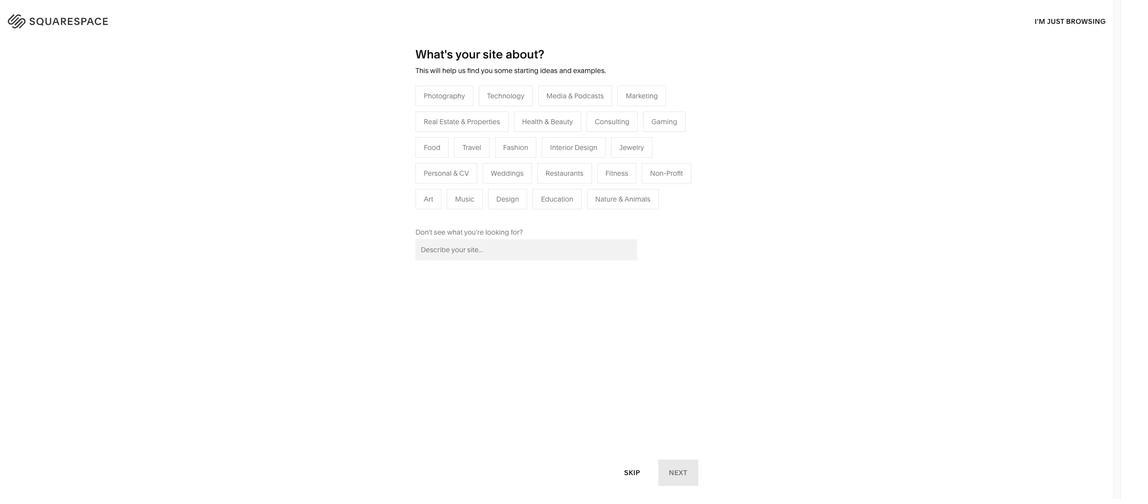 Task type: describe. For each thing, give the bounding box(es) containing it.
travel down real estate & properties radio
[[449, 135, 468, 144]]

next
[[669, 469, 688, 478]]

Weddings radio
[[483, 163, 532, 184]]

Fitness radio
[[597, 163, 637, 184]]

starting
[[514, 66, 539, 75]]

what's
[[416, 47, 453, 61]]

real estate & properties link
[[449, 209, 535, 217]]

and
[[559, 66, 572, 75]]

Travel radio
[[454, 137, 490, 158]]

0 horizontal spatial fitness
[[552, 165, 575, 174]]

Design radio
[[488, 189, 527, 210]]

non- inside option
[[650, 169, 667, 178]]

& up travel link
[[461, 117, 465, 126]]

events
[[449, 179, 470, 188]]

weddings link
[[449, 194, 492, 203]]

Music radio
[[447, 189, 483, 210]]

site
[[483, 47, 503, 61]]

design inside radio
[[496, 195, 519, 204]]

Health & Beauty radio
[[514, 112, 581, 132]]

education
[[541, 195, 573, 204]]

beauty
[[551, 117, 573, 126]]

next button
[[658, 460, 698, 487]]

Consulting radio
[[587, 112, 638, 132]]

real estate & properties inside radio
[[424, 117, 500, 126]]

i'm
[[1035, 17, 1046, 26]]

profit
[[667, 169, 683, 178]]

weddings inside radio
[[491, 169, 524, 178]]

1 vertical spatial properties
[[492, 209, 526, 217]]

travel link
[[449, 135, 478, 144]]

i'm just browsing link
[[1035, 8, 1106, 35]]

what
[[447, 228, 463, 237]]

media inside media & podcasts radio
[[547, 92, 567, 100]]

health
[[522, 117, 543, 126]]

health & beauty
[[522, 117, 573, 126]]

animals inside option
[[625, 195, 651, 204]]

& right community
[[385, 179, 390, 188]]

degraw image
[[427, 333, 687, 500]]

fitness inside radio
[[606, 169, 628, 178]]

Food radio
[[416, 137, 449, 158]]

jewelry
[[619, 143, 644, 152]]

about?
[[506, 47, 544, 61]]

nature & animals link
[[552, 150, 617, 159]]

0 horizontal spatial non-
[[391, 179, 408, 188]]

1 horizontal spatial estate
[[465, 209, 485, 217]]

real inside radio
[[424, 117, 438, 126]]

events link
[[449, 179, 480, 188]]

Personal & CV radio
[[416, 163, 477, 184]]

see
[[434, 228, 446, 237]]

don't see what you're looking for?
[[416, 228, 523, 237]]

Media & Podcasts radio
[[538, 86, 612, 106]]

& down and
[[568, 92, 573, 100]]

just
[[1047, 17, 1065, 26]]

fashion
[[503, 143, 528, 152]]

music
[[455, 195, 474, 204]]

for?
[[511, 228, 523, 237]]

community
[[346, 179, 384, 188]]

squarespace logo image
[[20, 12, 128, 27]]

& left "cv"
[[453, 169, 458, 178]]

community & non-profits
[[346, 179, 428, 188]]

& up looking
[[486, 209, 491, 217]]

1 vertical spatial real estate & properties
[[449, 209, 526, 217]]

community & non-profits link
[[346, 179, 437, 188]]

what's your site about? this will help us find you some starting ideas and examples.
[[416, 47, 606, 75]]

0 vertical spatial animals
[[581, 150, 607, 159]]

personal & cv
[[424, 169, 469, 178]]

1 vertical spatial media & podcasts
[[449, 165, 507, 174]]

restaurants inside 'option'
[[546, 169, 584, 178]]

skip button
[[614, 460, 651, 487]]

Jewelry radio
[[611, 137, 652, 158]]

0 vertical spatial nature
[[552, 150, 574, 159]]

properties inside radio
[[467, 117, 500, 126]]

you
[[481, 66, 493, 75]]

fitness link
[[552, 165, 585, 174]]

media & podcasts link
[[449, 165, 516, 174]]

log             in
[[1077, 15, 1102, 24]]

skip
[[624, 469, 640, 478]]

consulting
[[595, 117, 630, 126]]

1 vertical spatial media
[[449, 165, 469, 174]]



Task type: locate. For each thing, give the bounding box(es) containing it.
squarespace logo link
[[20, 12, 236, 27]]

0 vertical spatial media & podcasts
[[547, 92, 604, 100]]

interior design
[[550, 143, 598, 152]]

1 horizontal spatial media
[[547, 92, 567, 100]]

photography
[[424, 92, 465, 100]]

1 horizontal spatial weddings
[[491, 169, 524, 178]]

weddings up design radio
[[491, 169, 524, 178]]

1 vertical spatial design
[[496, 195, 519, 204]]

1 vertical spatial nature & animals
[[595, 195, 651, 204]]

animals down fitness radio
[[625, 195, 651, 204]]

podcasts
[[574, 92, 604, 100], [477, 165, 507, 174]]

Restaurants radio
[[537, 163, 592, 184]]

0 horizontal spatial design
[[496, 195, 519, 204]]

1 vertical spatial weddings
[[449, 194, 482, 203]]

profits
[[408, 179, 428, 188]]

1 horizontal spatial nature
[[595, 195, 617, 204]]

& down fitness radio
[[619, 195, 623, 204]]

podcasts inside radio
[[574, 92, 604, 100]]

home & decor link
[[552, 135, 609, 144]]

0 horizontal spatial podcasts
[[477, 165, 507, 174]]

media & podcasts down restaurants link
[[449, 165, 507, 174]]

Gaming radio
[[643, 112, 686, 132]]

0 vertical spatial design
[[575, 143, 598, 152]]

examples.
[[573, 66, 606, 75]]

1 horizontal spatial media & podcasts
[[547, 92, 604, 100]]

real estate & properties
[[424, 117, 500, 126], [449, 209, 526, 217]]

ideas
[[540, 66, 558, 75]]

0 vertical spatial podcasts
[[574, 92, 604, 100]]

0 vertical spatial real
[[424, 117, 438, 126]]

media
[[547, 92, 567, 100], [449, 165, 469, 174]]

0 horizontal spatial weddings
[[449, 194, 482, 203]]

design
[[575, 143, 598, 152], [496, 195, 519, 204]]

food
[[424, 143, 441, 152]]

1 horizontal spatial real
[[449, 209, 463, 217]]

0 horizontal spatial nature
[[552, 150, 574, 159]]

marketing
[[626, 92, 658, 100]]

restaurants down interior
[[546, 169, 584, 178]]

real down the music
[[449, 209, 463, 217]]

1 vertical spatial estate
[[465, 209, 485, 217]]

nature
[[552, 150, 574, 159], [595, 195, 617, 204]]

us
[[458, 66, 466, 75]]

weddings down events link
[[449, 194, 482, 203]]

find
[[467, 66, 480, 75]]

Don't see what you're looking for? field
[[416, 239, 637, 261]]

Technology radio
[[479, 86, 533, 106]]

real estate & properties up travel link
[[424, 117, 500, 126]]

interior
[[550, 143, 573, 152]]

& right health on the left top
[[545, 117, 549, 126]]

gaming
[[652, 117, 677, 126]]

fitness
[[552, 165, 575, 174], [606, 169, 628, 178]]

0 horizontal spatial media & podcasts
[[449, 165, 507, 174]]

0 horizontal spatial estate
[[440, 117, 459, 126]]

cv
[[459, 169, 469, 178]]

0 vertical spatial media
[[547, 92, 567, 100]]

restaurants down travel link
[[449, 150, 487, 159]]

0 horizontal spatial media
[[449, 165, 469, 174]]

1 horizontal spatial non-
[[650, 169, 667, 178]]

log             in link
[[1077, 15, 1102, 24]]

media & podcasts down and
[[547, 92, 604, 100]]

Interior Design radio
[[542, 137, 606, 158]]

art
[[424, 195, 433, 204]]

nature down the home
[[552, 150, 574, 159]]

you're
[[464, 228, 484, 237]]

& inside option
[[619, 195, 623, 204]]

1 vertical spatial real
[[449, 209, 463, 217]]

home & decor
[[552, 135, 599, 144]]

log
[[1077, 15, 1092, 24]]

your
[[456, 47, 480, 61]]

properties up for?
[[492, 209, 526, 217]]

& right "cv"
[[471, 165, 475, 174]]

0 vertical spatial weddings
[[491, 169, 524, 178]]

fitness up "nature & animals" option
[[606, 169, 628, 178]]

nature down fitness radio
[[595, 195, 617, 204]]

Marketing radio
[[618, 86, 666, 106]]

1 horizontal spatial animals
[[625, 195, 651, 204]]

media up beauty
[[547, 92, 567, 100]]

nature inside "nature & animals" option
[[595, 195, 617, 204]]

travel inside travel option
[[462, 143, 481, 152]]

Real Estate & Properties radio
[[416, 112, 508, 132]]

estate
[[440, 117, 459, 126], [465, 209, 485, 217]]

nature & animals inside option
[[595, 195, 651, 204]]

1 horizontal spatial fitness
[[606, 169, 628, 178]]

restaurants link
[[449, 150, 497, 159]]

travel up media & podcasts link
[[462, 143, 481, 152]]

properties up travel link
[[467, 117, 500, 126]]

animals down decor at the right top of page
[[581, 150, 607, 159]]

0 vertical spatial real estate & properties
[[424, 117, 500, 126]]

weddings
[[491, 169, 524, 178], [449, 194, 482, 203]]

fitness down interior
[[552, 165, 575, 174]]

Education radio
[[533, 189, 582, 210]]

media up events
[[449, 165, 469, 174]]

some
[[494, 66, 513, 75]]

0 vertical spatial non-
[[650, 169, 667, 178]]

estate up travel link
[[440, 117, 459, 126]]

1 vertical spatial animals
[[625, 195, 651, 204]]

1 vertical spatial podcasts
[[477, 165, 507, 174]]

real up food
[[424, 117, 438, 126]]

degraw element
[[427, 333, 687, 500]]

non-profit
[[650, 169, 683, 178]]

browsing
[[1066, 17, 1106, 26]]

nature & animals down fitness radio
[[595, 195, 651, 204]]

i'm just browsing
[[1035, 17, 1106, 26]]

Non-Profit radio
[[642, 163, 691, 184]]

non-
[[650, 169, 667, 178], [391, 179, 408, 188]]

properties
[[467, 117, 500, 126], [492, 209, 526, 217]]

0 vertical spatial restaurants
[[449, 150, 487, 159]]

estate down weddings link
[[465, 209, 485, 217]]

0 horizontal spatial restaurants
[[449, 150, 487, 159]]

podcasts down 'examples.'
[[574, 92, 604, 100]]

0 horizontal spatial animals
[[581, 150, 607, 159]]

Fashion radio
[[495, 137, 537, 158]]

decor
[[580, 135, 599, 144]]

nature & animals
[[552, 150, 607, 159], [595, 195, 651, 204]]

media & podcasts inside radio
[[547, 92, 604, 100]]

in
[[1094, 15, 1102, 24]]

real
[[424, 117, 438, 126], [449, 209, 463, 217]]

& right the home
[[573, 135, 578, 144]]

home
[[552, 135, 572, 144]]

1 vertical spatial non-
[[391, 179, 408, 188]]

0 vertical spatial properties
[[467, 117, 500, 126]]

0 vertical spatial nature & animals
[[552, 150, 607, 159]]

estate inside radio
[[440, 117, 459, 126]]

Photography radio
[[416, 86, 473, 106]]

podcasts down restaurants link
[[477, 165, 507, 174]]

design inside option
[[575, 143, 598, 152]]

0 horizontal spatial real
[[424, 117, 438, 126]]

travel
[[449, 135, 468, 144], [462, 143, 481, 152]]

personal
[[424, 169, 452, 178]]

media & podcasts
[[547, 92, 604, 100], [449, 165, 507, 174]]

real estate & properties up looking
[[449, 209, 526, 217]]

animals
[[581, 150, 607, 159], [625, 195, 651, 204]]

technology
[[487, 92, 525, 100]]

&
[[568, 92, 573, 100], [461, 117, 465, 126], [545, 117, 549, 126], [573, 135, 578, 144], [575, 150, 580, 159], [471, 165, 475, 174], [453, 169, 458, 178], [385, 179, 390, 188], [619, 195, 623, 204], [486, 209, 491, 217]]

this
[[416, 66, 429, 75]]

1 horizontal spatial design
[[575, 143, 598, 152]]

don't
[[416, 228, 432, 237]]

1 vertical spatial nature
[[595, 195, 617, 204]]

restaurants
[[449, 150, 487, 159], [546, 169, 584, 178]]

1 vertical spatial restaurants
[[546, 169, 584, 178]]

will
[[430, 66, 441, 75]]

& down the home & decor
[[575, 150, 580, 159]]

1 horizontal spatial restaurants
[[546, 169, 584, 178]]

Art radio
[[416, 189, 442, 210]]

0 vertical spatial estate
[[440, 117, 459, 126]]

nature & animals down home & decor link
[[552, 150, 607, 159]]

1 horizontal spatial podcasts
[[574, 92, 604, 100]]

help
[[442, 66, 457, 75]]

Nature & Animals radio
[[587, 189, 659, 210]]

looking
[[485, 228, 509, 237]]



Task type: vqa. For each thing, say whether or not it's contained in the screenshot.
"properties" in Real Estate & Properties option
no



